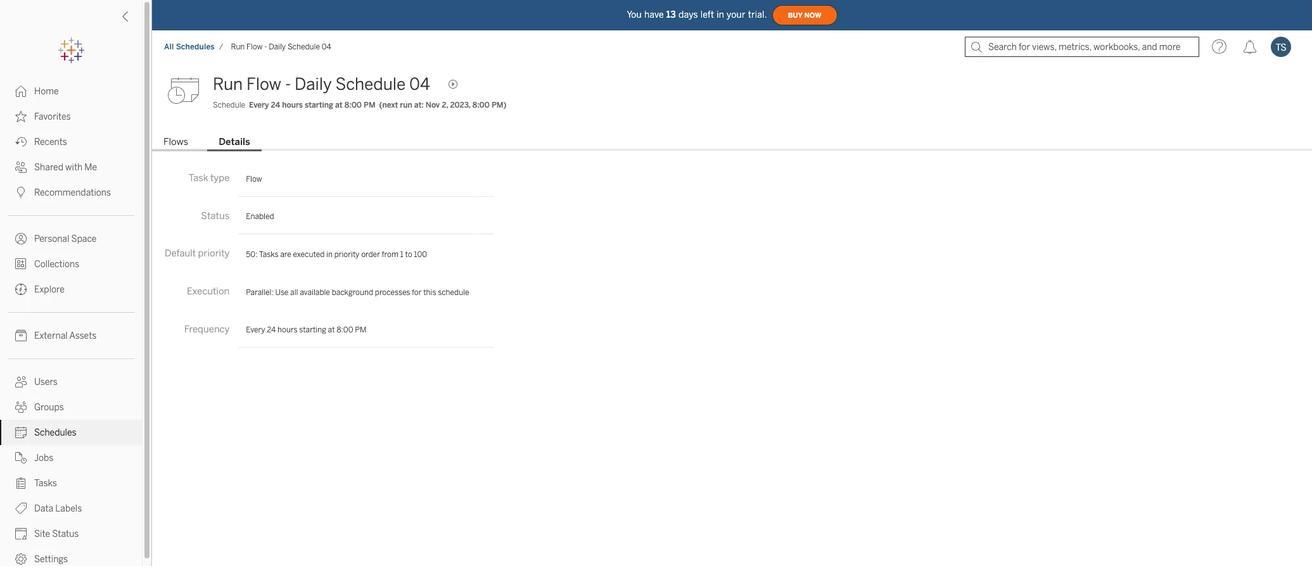 Task type: locate. For each thing, give the bounding box(es) containing it.
are
[[280, 251, 291, 259]]

1 vertical spatial status
[[52, 529, 79, 540]]

run flow - daily schedule 04 right /
[[231, 42, 331, 51]]

task
[[189, 173, 208, 184]]

shared with me link
[[0, 155, 142, 180]]

daily
[[269, 42, 286, 51], [295, 74, 332, 94]]

external assets link
[[0, 323, 142, 349]]

0 vertical spatial 24
[[271, 101, 280, 110]]

status down the type
[[201, 210, 230, 222]]

every up details
[[249, 101, 269, 110]]

pm
[[364, 101, 376, 110], [355, 326, 367, 335]]

0 vertical spatial run flow - daily schedule 04
[[231, 42, 331, 51]]

for
[[412, 288, 422, 297]]

schedules inside main navigation. press the up and down arrow keys to access links. element
[[34, 428, 76, 439]]

24
[[271, 101, 280, 110], [267, 326, 276, 335]]

1 vertical spatial run flow - daily schedule 04
[[213, 74, 430, 94]]

1 vertical spatial every
[[246, 326, 265, 335]]

in right left on the right top of page
[[717, 9, 725, 20]]

every 24 hours starting at 8:00 pm
[[246, 326, 367, 335]]

2 horizontal spatial schedule
[[336, 74, 406, 94]]

0 vertical spatial schedules
[[176, 42, 215, 51]]

- inside main content
[[285, 74, 291, 94]]

1 vertical spatial flow
[[247, 74, 281, 94]]

0 horizontal spatial in
[[327, 251, 333, 259]]

hours
[[282, 101, 303, 110], [278, 326, 298, 335]]

priority
[[198, 248, 230, 260], [334, 251, 360, 259]]

04
[[322, 42, 331, 51], [410, 74, 430, 94]]

1 horizontal spatial tasks
[[259, 251, 279, 259]]

0 horizontal spatial at
[[328, 326, 335, 335]]

hours down run flow - daily schedule 04 element in the top of the page
[[282, 101, 303, 110]]

tasks down the 'jobs'
[[34, 479, 57, 489]]

daily right /
[[269, 42, 286, 51]]

at left (next
[[335, 101, 343, 110]]

personal
[[34, 234, 69, 245]]

1 vertical spatial at
[[328, 326, 335, 335]]

processes
[[375, 288, 410, 297]]

priority left order
[[334, 251, 360, 259]]

- right /
[[264, 42, 267, 51]]

at down available
[[328, 326, 335, 335]]

assets
[[69, 331, 97, 342]]

2 vertical spatial schedule
[[213, 101, 245, 110]]

1 vertical spatial 24
[[267, 326, 276, 335]]

flows
[[164, 136, 188, 148]]

run flow - daily schedule 04
[[231, 42, 331, 51], [213, 74, 430, 94]]

1 vertical spatial -
[[285, 74, 291, 94]]

at:
[[414, 101, 424, 110]]

every down parallel:
[[246, 326, 265, 335]]

at
[[335, 101, 343, 110], [328, 326, 335, 335]]

run flow - daily schedule 04 inside main content
[[213, 74, 430, 94]]

Search for views, metrics, workbooks, and more text field
[[965, 37, 1200, 57]]

collections link
[[0, 252, 142, 277]]

13
[[667, 9, 676, 20]]

schedules
[[176, 42, 215, 51], [34, 428, 76, 439]]

days
[[679, 9, 698, 20]]

run inside main content
[[213, 74, 243, 94]]

1 vertical spatial tasks
[[34, 479, 57, 489]]

you have 13 days left in your trial.
[[627, 9, 767, 20]]

status
[[201, 210, 230, 222], [52, 529, 79, 540]]

schedule
[[288, 42, 320, 51], [336, 74, 406, 94], [213, 101, 245, 110]]

24 down run flow - daily schedule 04 element in the top of the page
[[271, 101, 280, 110]]

run flow - daily schedule 04 main content
[[152, 63, 1313, 567]]

1
[[400, 251, 404, 259]]

0 vertical spatial daily
[[269, 42, 286, 51]]

0 vertical spatial 04
[[322, 42, 331, 51]]

default priority
[[165, 248, 230, 260]]

main navigation. press the up and down arrow keys to access links. element
[[0, 79, 142, 567]]

type
[[211, 173, 230, 184]]

run down /
[[213, 74, 243, 94]]

site
[[34, 529, 50, 540]]

-
[[264, 42, 267, 51], [285, 74, 291, 94]]

left
[[701, 9, 715, 20]]

0 vertical spatial status
[[201, 210, 230, 222]]

all schedules /
[[164, 42, 224, 51]]

external assets
[[34, 331, 97, 342]]

1 horizontal spatial 04
[[410, 74, 430, 94]]

status inside run flow - daily schedule 04 main content
[[201, 210, 230, 222]]

every
[[249, 101, 269, 110], [246, 326, 265, 335]]

sub-spaces tab list
[[152, 135, 1313, 151]]

1 vertical spatial starting
[[299, 326, 326, 335]]

labels
[[55, 504, 82, 515]]

1 horizontal spatial status
[[201, 210, 230, 222]]

run flow - daily schedule 04 up "schedule every 24 hours starting at 8:00 pm (next run at: nov 2, 2023, 8:00 pm)" on the left top of the page
[[213, 74, 430, 94]]

recommendations link
[[0, 180, 142, 205]]

0 horizontal spatial priority
[[198, 248, 230, 260]]

tasks right 50:
[[259, 251, 279, 259]]

0 vertical spatial tasks
[[259, 251, 279, 259]]

0 vertical spatial pm
[[364, 101, 376, 110]]

starting
[[305, 101, 333, 110], [299, 326, 326, 335]]

8:00
[[345, 101, 362, 110], [473, 101, 490, 110], [337, 326, 353, 335]]

flow
[[247, 42, 263, 51], [247, 74, 281, 94], [246, 175, 262, 184]]

2,
[[442, 101, 448, 110]]

1 vertical spatial pm
[[355, 326, 367, 335]]

run
[[400, 101, 413, 110]]

1 horizontal spatial -
[[285, 74, 291, 94]]

users
[[34, 377, 58, 388]]

0 horizontal spatial tasks
[[34, 479, 57, 489]]

0 horizontal spatial 04
[[322, 42, 331, 51]]

hours down use
[[278, 326, 298, 335]]

have
[[645, 9, 664, 20]]

1 horizontal spatial schedules
[[176, 42, 215, 51]]

1 horizontal spatial in
[[717, 9, 725, 20]]

0 vertical spatial in
[[717, 9, 725, 20]]

priority right default
[[198, 248, 230, 260]]

run flow - daily schedule 04 element
[[227, 42, 335, 51]]

tasks
[[259, 251, 279, 259], [34, 479, 57, 489]]

pm left (next
[[364, 101, 376, 110]]

50: tasks are executed in priority order from 1 to 100
[[246, 251, 427, 259]]

favorites link
[[0, 104, 142, 129]]

in right executed
[[327, 251, 333, 259]]

all
[[164, 42, 174, 51]]

24 down use
[[267, 326, 276, 335]]

flow right /
[[247, 42, 263, 51]]

1 vertical spatial schedule
[[336, 74, 406, 94]]

background
[[332, 288, 373, 297]]

0 horizontal spatial schedules
[[34, 428, 76, 439]]

navigation panel element
[[0, 38, 142, 567]]

flow down run flow - daily schedule 04 element in the top of the page
[[247, 74, 281, 94]]

flow right the type
[[246, 175, 262, 184]]

from
[[382, 251, 399, 259]]

external
[[34, 331, 68, 342]]

0 horizontal spatial daily
[[269, 42, 286, 51]]

in
[[717, 9, 725, 20], [327, 251, 333, 259]]

users link
[[0, 370, 142, 395]]

1 horizontal spatial daily
[[295, 74, 332, 94]]

1 vertical spatial in
[[327, 251, 333, 259]]

frequency
[[184, 324, 230, 335]]

1 horizontal spatial at
[[335, 101, 343, 110]]

schedule image
[[167, 72, 205, 110]]

schedule
[[438, 288, 469, 297]]

1 vertical spatial schedules
[[34, 428, 76, 439]]

status up settings link
[[52, 529, 79, 540]]

available
[[300, 288, 330, 297]]

details
[[219, 136, 250, 148]]

0 horizontal spatial status
[[52, 529, 79, 540]]

1 vertical spatial 04
[[410, 74, 430, 94]]

favorites
[[34, 112, 71, 122]]

pm down parallel: use all available background processes for this schedule
[[355, 326, 367, 335]]

1 vertical spatial run
[[213, 74, 243, 94]]

daily down run flow - daily schedule 04 element in the top of the page
[[295, 74, 332, 94]]

schedules down groups
[[34, 428, 76, 439]]

0 vertical spatial at
[[335, 101, 343, 110]]

- down run flow - daily schedule 04 element in the top of the page
[[285, 74, 291, 94]]

schedules left /
[[176, 42, 215, 51]]

0 horizontal spatial -
[[264, 42, 267, 51]]

0 vertical spatial -
[[264, 42, 267, 51]]

1 horizontal spatial schedule
[[288, 42, 320, 51]]

04 inside main content
[[410, 74, 430, 94]]

run right /
[[231, 42, 245, 51]]

1 vertical spatial daily
[[295, 74, 332, 94]]

settings link
[[0, 547, 142, 567]]



Task type: vqa. For each thing, say whether or not it's contained in the screenshot.
processes
yes



Task type: describe. For each thing, give the bounding box(es) containing it.
0 vertical spatial schedule
[[288, 42, 320, 51]]

schedule every 24 hours starting at 8:00 pm (next run at: nov 2, 2023, 8:00 pm)
[[213, 101, 507, 110]]

8:00 left (next
[[345, 101, 362, 110]]

2023,
[[450, 101, 471, 110]]

home
[[34, 86, 59, 97]]

0 vertical spatial hours
[[282, 101, 303, 110]]

executed
[[293, 251, 325, 259]]

enabled
[[246, 213, 274, 221]]

to
[[405, 251, 412, 259]]

daily inside main content
[[295, 74, 332, 94]]

jobs
[[34, 453, 53, 464]]

personal space link
[[0, 226, 142, 252]]

data labels link
[[0, 496, 142, 522]]

status inside "link"
[[52, 529, 79, 540]]

use
[[275, 288, 289, 297]]

you
[[627, 9, 642, 20]]

me
[[85, 162, 97, 173]]

tasks inside run flow - daily schedule 04 main content
[[259, 251, 279, 259]]

recents
[[34, 137, 67, 148]]

explore
[[34, 285, 65, 295]]

with
[[65, 162, 83, 173]]

0 horizontal spatial schedule
[[213, 101, 245, 110]]

groups link
[[0, 395, 142, 420]]

in inside run flow - daily schedule 04 main content
[[327, 251, 333, 259]]

buy
[[788, 11, 803, 19]]

1 horizontal spatial priority
[[334, 251, 360, 259]]

2 vertical spatial flow
[[246, 175, 262, 184]]

50:
[[246, 251, 258, 259]]

recents link
[[0, 129, 142, 155]]

site status link
[[0, 522, 142, 547]]

space
[[71, 234, 97, 245]]

recommendations
[[34, 188, 111, 198]]

default
[[165, 248, 196, 260]]

data labels
[[34, 504, 82, 515]]

trial.
[[748, 9, 767, 20]]

shared with me
[[34, 162, 97, 173]]

1 vertical spatial hours
[[278, 326, 298, 335]]

now
[[805, 11, 822, 19]]

tasks inside main navigation. press the up and down arrow keys to access links. element
[[34, 479, 57, 489]]

execution
[[187, 286, 230, 297]]

shared
[[34, 162, 63, 173]]

8:00 down background
[[337, 326, 353, 335]]

100
[[414, 251, 427, 259]]

your
[[727, 9, 746, 20]]

8:00 left pm) at the top left of page
[[473, 101, 490, 110]]

schedules link
[[0, 420, 142, 446]]

parallel:
[[246, 288, 274, 297]]

order
[[361, 251, 380, 259]]

0 vertical spatial starting
[[305, 101, 333, 110]]

0 vertical spatial every
[[249, 101, 269, 110]]

jobs link
[[0, 446, 142, 471]]

tasks link
[[0, 471, 142, 496]]

nov
[[426, 101, 440, 110]]

collections
[[34, 259, 79, 270]]

(next
[[379, 101, 398, 110]]

explore link
[[0, 277, 142, 302]]

data
[[34, 504, 53, 515]]

all schedules link
[[164, 42, 215, 52]]

/
[[219, 42, 224, 51]]

site status
[[34, 529, 79, 540]]

home link
[[0, 79, 142, 104]]

buy now button
[[773, 5, 838, 25]]

pm)
[[492, 101, 507, 110]]

buy now
[[788, 11, 822, 19]]

all
[[290, 288, 298, 297]]

parallel: use all available background processes for this schedule
[[246, 288, 469, 297]]

personal space
[[34, 234, 97, 245]]

task type
[[189, 173, 230, 184]]

0 vertical spatial flow
[[247, 42, 263, 51]]

this
[[424, 288, 436, 297]]

settings
[[34, 555, 68, 565]]

0 vertical spatial run
[[231, 42, 245, 51]]

groups
[[34, 403, 64, 413]]



